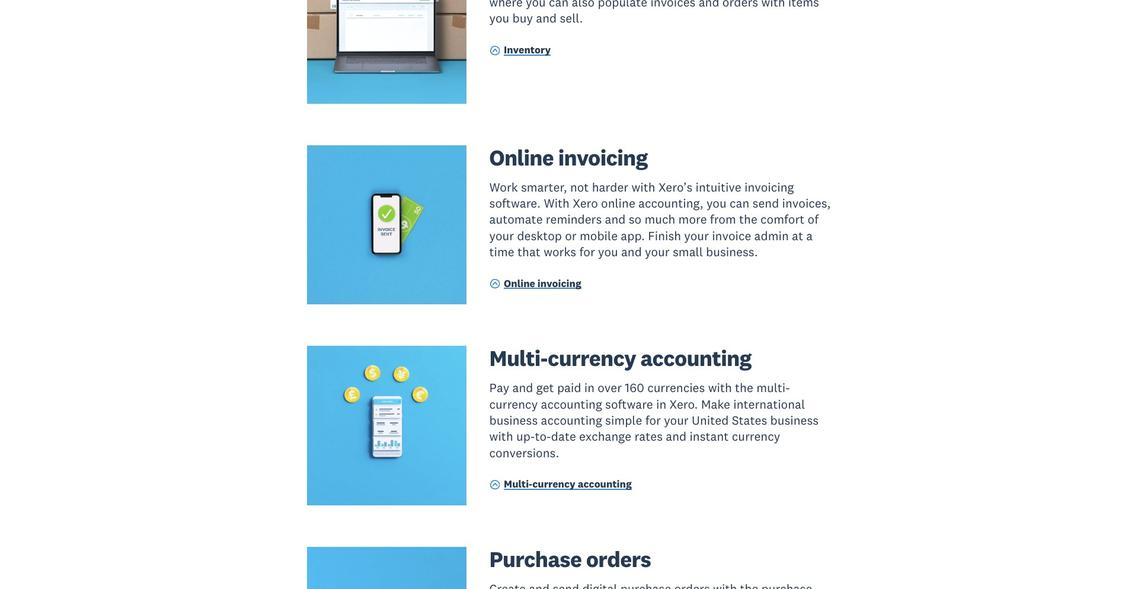 Task type: describe. For each thing, give the bounding box(es) containing it.
of
[[808, 211, 819, 227]]

and down online on the top right
[[605, 211, 626, 227]]

multi- inside button
[[504, 478, 533, 491]]

for inside work smarter, not harder with xero's intuitive invoicing software. with xero online accounting, you can send invoices, automate reminders and so much more from the comfort of your desktop or mobile app. finish your invoice admin at a time that works for you and your small business.
[[580, 244, 595, 260]]

rates
[[635, 429, 663, 445]]

inventory
[[504, 43, 551, 56]]

harder
[[592, 179, 629, 195]]

with
[[544, 195, 570, 211]]

2 horizontal spatial with
[[709, 380, 733, 396]]

your inside pay and get paid in over 160 currencies with the multi- currency accounting software in xero. make international business accounting simple for your united states business with up-to-date exchange rates and instant currency conversions.
[[665, 412, 689, 428]]

over
[[598, 380, 622, 396]]

1 horizontal spatial you
[[707, 195, 727, 211]]

can
[[730, 195, 750, 211]]

work smarter, not harder with xero's intuitive invoicing software. with xero online accounting, you can send invoices, automate reminders and so much more from the comfort of your desktop or mobile app. finish your invoice admin at a time that works for you and your small business.
[[490, 179, 831, 260]]

get
[[537, 380, 554, 396]]

a
[[807, 228, 813, 244]]

accounting up the date
[[541, 412, 603, 428]]

invoicing inside work smarter, not harder with xero's intuitive invoicing software. with xero online accounting, you can send invoices, automate reminders and so much more from the comfort of your desktop or mobile app. finish your invoice admin at a time that works for you and your small business.
[[745, 179, 795, 195]]

admin
[[755, 228, 789, 244]]

conversions.
[[490, 445, 560, 461]]

mobile
[[580, 228, 618, 244]]

0 vertical spatial multi-currency accounting
[[490, 344, 752, 372]]

multi-currency accounting button
[[490, 478, 632, 494]]

pay
[[490, 380, 510, 396]]

exchange
[[580, 429, 632, 445]]

to-
[[535, 429, 552, 445]]

1 business from the left
[[490, 412, 538, 428]]

work
[[490, 179, 518, 195]]

united
[[692, 412, 729, 428]]

inventory button
[[490, 43, 551, 59]]

multi-
[[757, 380, 791, 396]]

your down more
[[685, 228, 709, 244]]

invoices,
[[783, 195, 831, 211]]

0 vertical spatial multi-
[[490, 344, 548, 372]]

not
[[571, 179, 589, 195]]

reminders
[[546, 211, 602, 227]]

currency inside button
[[533, 478, 576, 491]]

automate
[[490, 211, 543, 227]]

time
[[490, 244, 515, 260]]

finish
[[649, 228, 682, 244]]

orders
[[587, 545, 651, 573]]

software
[[606, 396, 654, 412]]

works
[[544, 244, 577, 260]]

invoicing inside online invoicing button
[[538, 277, 582, 290]]

1 horizontal spatial in
[[657, 396, 667, 412]]

0 horizontal spatial in
[[585, 380, 595, 396]]

comfort
[[761, 211, 805, 227]]

currency down pay
[[490, 396, 538, 412]]

date
[[552, 429, 577, 445]]

purchase orders
[[490, 545, 651, 573]]

small
[[673, 244, 703, 260]]

business.
[[707, 244, 759, 260]]

2 business from the left
[[771, 412, 819, 428]]

and right rates
[[666, 429, 687, 445]]

the inside work smarter, not harder with xero's intuitive invoicing software. with xero online accounting, you can send invoices, automate reminders and so much more from the comfort of your desktop or mobile app. finish your invoice admin at a time that works for you and your small business.
[[740, 211, 758, 227]]

for inside pay and get paid in over 160 currencies with the multi- currency accounting software in xero. make international business accounting simple for your united states business with up-to-date exchange rates and instant currency conversions.
[[646, 412, 661, 428]]

or
[[566, 228, 577, 244]]

accounting down paid
[[541, 396, 603, 412]]

currency down states
[[732, 429, 781, 445]]

your up time
[[490, 228, 514, 244]]

accounting inside button
[[578, 478, 632, 491]]



Task type: locate. For each thing, give the bounding box(es) containing it.
1 vertical spatial you
[[599, 244, 619, 260]]

online invoicing down that
[[504, 277, 582, 290]]

2 vertical spatial with
[[490, 429, 514, 445]]

1 vertical spatial multi-currency accounting
[[504, 478, 632, 491]]

accounting
[[641, 344, 752, 372], [541, 396, 603, 412], [541, 412, 603, 428], [578, 478, 632, 491]]

online invoicing inside button
[[504, 277, 582, 290]]

1 vertical spatial online invoicing
[[504, 277, 582, 290]]

online invoicing up not
[[490, 143, 648, 171]]

you down 'mobile' on the right top of the page
[[599, 244, 619, 260]]

online up work
[[490, 143, 554, 171]]

with
[[632, 179, 656, 195], [709, 380, 733, 396], [490, 429, 514, 445]]

multi-currency accounting down the date
[[504, 478, 632, 491]]

that
[[518, 244, 541, 260]]

app.
[[621, 228, 645, 244]]

in
[[585, 380, 595, 396], [657, 396, 667, 412]]

in down currencies on the bottom right of page
[[657, 396, 667, 412]]

xero.
[[670, 396, 699, 412]]

from
[[711, 211, 737, 227]]

your
[[490, 228, 514, 244], [685, 228, 709, 244], [645, 244, 670, 260], [665, 412, 689, 428]]

0 horizontal spatial for
[[580, 244, 595, 260]]

xero's
[[659, 179, 693, 195]]

0 horizontal spatial you
[[599, 244, 619, 260]]

accounting,
[[639, 195, 704, 211]]

smarter,
[[521, 179, 568, 195]]

at
[[793, 228, 804, 244]]

states
[[732, 412, 768, 428]]

for down 'mobile' on the right top of the page
[[580, 244, 595, 260]]

xero
[[573, 195, 598, 211]]

much
[[645, 211, 676, 227]]

accounting down 'exchange'
[[578, 478, 632, 491]]

and
[[605, 211, 626, 227], [622, 244, 642, 260], [513, 380, 534, 396], [666, 429, 687, 445]]

with up make
[[709, 380, 733, 396]]

online down that
[[504, 277, 536, 290]]

in right paid
[[585, 380, 595, 396]]

currency down conversions.
[[533, 478, 576, 491]]

intuitive
[[696, 179, 742, 195]]

instant
[[690, 429, 729, 445]]

1 horizontal spatial business
[[771, 412, 819, 428]]

with inside work smarter, not harder with xero's intuitive invoicing software. with xero online accounting, you can send invoices, automate reminders and so much more from the comfort of your desktop or mobile app. finish your invoice admin at a time that works for you and your small business.
[[632, 179, 656, 195]]

1 vertical spatial with
[[709, 380, 733, 396]]

and left get
[[513, 380, 534, 396]]

desktop
[[518, 228, 562, 244]]

send
[[753, 195, 780, 211]]

1 vertical spatial multi-
[[504, 478, 533, 491]]

purchase
[[490, 545, 582, 573]]

invoice
[[713, 228, 752, 244]]

invoicing up send on the right top of page
[[745, 179, 795, 195]]

0 vertical spatial online invoicing
[[490, 143, 648, 171]]

up-
[[517, 429, 535, 445]]

online invoicing
[[490, 143, 648, 171], [504, 277, 582, 290]]

currency
[[548, 344, 637, 372], [490, 396, 538, 412], [732, 429, 781, 445], [533, 478, 576, 491]]

multi-currency accounting up over
[[490, 344, 752, 372]]

multi-
[[490, 344, 548, 372], [504, 478, 533, 491]]

your down xero.
[[665, 412, 689, 428]]

0 horizontal spatial business
[[490, 412, 538, 428]]

you down intuitive
[[707, 195, 727, 211]]

currencies
[[648, 380, 706, 396]]

1 vertical spatial for
[[646, 412, 661, 428]]

invoicing down works
[[538, 277, 582, 290]]

with up online on the top right
[[632, 179, 656, 195]]

pay and get paid in over 160 currencies with the multi- currency accounting software in xero. make international business accounting simple for your united states business with up-to-date exchange rates and instant currency conversions.
[[490, 380, 819, 461]]

1 vertical spatial online
[[504, 277, 536, 290]]

online inside button
[[504, 277, 536, 290]]

business down international
[[771, 412, 819, 428]]

0 vertical spatial you
[[707, 195, 727, 211]]

accounting up currencies on the bottom right of page
[[641, 344, 752, 372]]

simple
[[606, 412, 643, 428]]

so
[[629, 211, 642, 227]]

online
[[490, 143, 554, 171], [504, 277, 536, 290]]

for up rates
[[646, 412, 661, 428]]

0 vertical spatial online
[[490, 143, 554, 171]]

software.
[[490, 195, 541, 211]]

the down can
[[740, 211, 758, 227]]

international
[[734, 396, 806, 412]]

you
[[707, 195, 727, 211], [599, 244, 619, 260]]

online invoicing button
[[490, 277, 582, 293]]

with left the up-
[[490, 429, 514, 445]]

invoicing
[[559, 143, 648, 171], [745, 179, 795, 195], [538, 277, 582, 290]]

currency up over
[[548, 344, 637, 372]]

1 vertical spatial invoicing
[[745, 179, 795, 195]]

make
[[702, 396, 731, 412]]

0 horizontal spatial with
[[490, 429, 514, 445]]

0 vertical spatial with
[[632, 179, 656, 195]]

paid
[[558, 380, 582, 396]]

0 vertical spatial invoicing
[[559, 143, 648, 171]]

your down finish
[[645, 244, 670, 260]]

multi-currency accounting inside multi-currency accounting button
[[504, 478, 632, 491]]

business
[[490, 412, 538, 428], [771, 412, 819, 428]]

1 horizontal spatial with
[[632, 179, 656, 195]]

multi-currency accounting
[[490, 344, 752, 372], [504, 478, 632, 491]]

1 vertical spatial the
[[736, 380, 754, 396]]

invoicing up harder
[[559, 143, 648, 171]]

160
[[625, 380, 645, 396]]

multi- down conversions.
[[504, 478, 533, 491]]

business up the up-
[[490, 412, 538, 428]]

2 vertical spatial invoicing
[[538, 277, 582, 290]]

the
[[740, 211, 758, 227], [736, 380, 754, 396]]

1 horizontal spatial for
[[646, 412, 661, 428]]

online
[[602, 195, 636, 211]]

for
[[580, 244, 595, 260], [646, 412, 661, 428]]

multi- up pay
[[490, 344, 548, 372]]

0 vertical spatial for
[[580, 244, 595, 260]]

the inside pay and get paid in over 160 currencies with the multi- currency accounting software in xero. make international business accounting simple for your united states business with up-to-date exchange rates and instant currency conversions.
[[736, 380, 754, 396]]

and down the app.
[[622, 244, 642, 260]]

more
[[679, 211, 707, 227]]

0 vertical spatial the
[[740, 211, 758, 227]]

the left multi-
[[736, 380, 754, 396]]



Task type: vqa. For each thing, say whether or not it's contained in the screenshot.
the left you
yes



